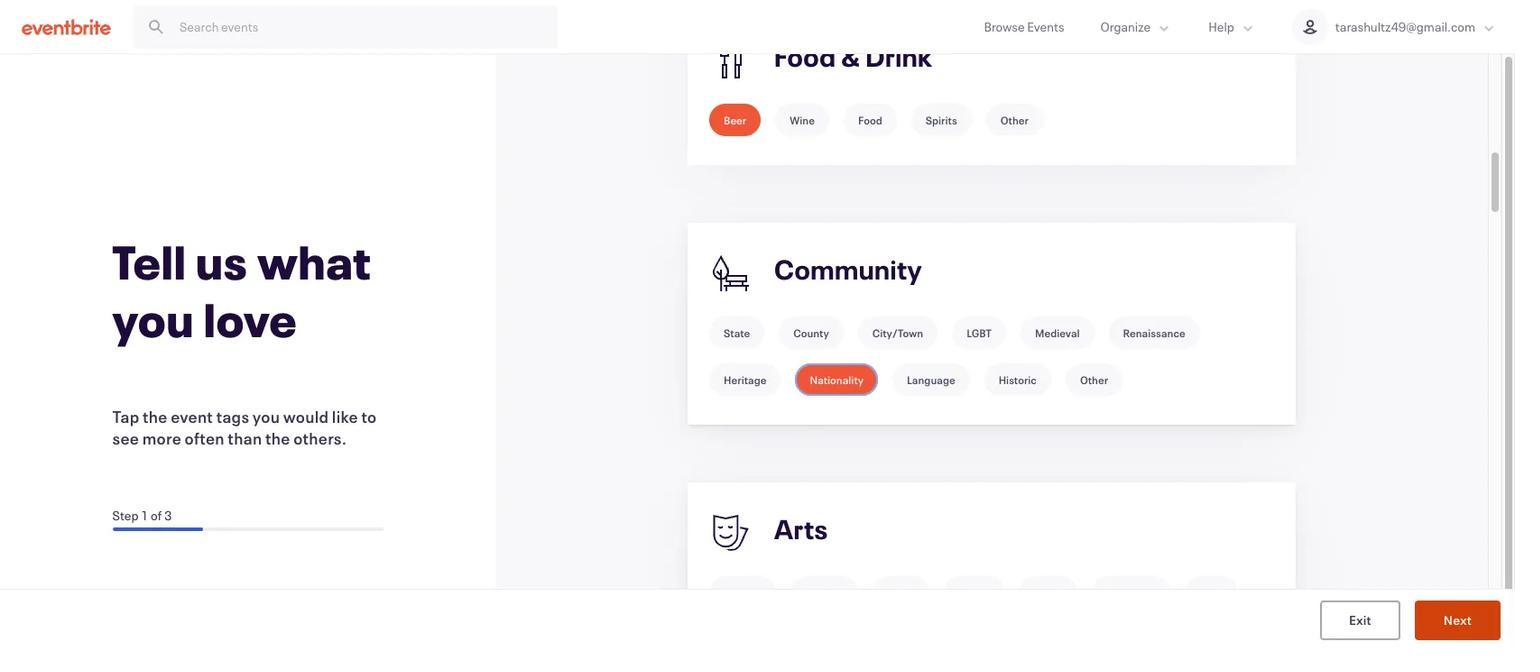 Task type: locate. For each thing, give the bounding box(es) containing it.
0 vertical spatial you
[[112, 288, 195, 350]]

food
[[775, 39, 836, 74], [859, 113, 883, 127]]

the right tap
[[143, 406, 168, 428]]

organize link
[[1083, 0, 1191, 53]]

ballet button
[[873, 577, 930, 609]]

to
[[362, 406, 377, 428]]

nationality
[[810, 373, 864, 387]]

food inside button
[[859, 113, 883, 127]]

0 horizontal spatial other button
[[987, 104, 1044, 136]]

1 vertical spatial other
[[1081, 373, 1109, 387]]

arts
[[775, 512, 828, 548]]

exit button
[[1321, 601, 1401, 641]]

you inside tap the event tags you would like to see more often than the others.
[[253, 406, 280, 428]]

city/town
[[873, 326, 924, 340]]

1 vertical spatial you
[[253, 406, 280, 428]]

you right tags at the left
[[253, 406, 280, 428]]

dance
[[959, 586, 990, 600]]

browse
[[985, 18, 1025, 35]]

drink
[[866, 39, 933, 74]]

other button right 'spirits'
[[987, 104, 1044, 136]]

step 1 of 3
[[112, 507, 172, 524]]

orchestra button
[[1093, 577, 1171, 609]]

0 vertical spatial other button
[[987, 104, 1044, 136]]

nationality button
[[796, 364, 879, 396]]

1
[[141, 507, 148, 524]]

community
[[775, 252, 923, 287]]

other button
[[987, 104, 1044, 136], [1066, 364, 1123, 396]]

city/town button
[[858, 317, 938, 349]]

0 horizontal spatial other
[[1001, 113, 1029, 127]]

0 vertical spatial food
[[775, 39, 836, 74]]

1 horizontal spatial other button
[[1066, 364, 1123, 396]]

often
[[185, 428, 225, 449]]

opera button
[[1019, 577, 1078, 609]]

theatre
[[724, 586, 762, 600]]

step
[[112, 507, 139, 524]]

of
[[151, 507, 162, 524]]

wine
[[790, 113, 815, 127]]

1 horizontal spatial other
[[1081, 373, 1109, 387]]

other for topmost other button
[[1001, 113, 1029, 127]]

historic
[[999, 373, 1037, 387]]

you
[[112, 288, 195, 350], [253, 406, 280, 428]]

eventbrite image
[[22, 18, 111, 36]]

0 vertical spatial other
[[1001, 113, 1029, 127]]

county
[[794, 326, 830, 340]]

than
[[228, 428, 262, 449]]

other right 'spirits'
[[1001, 113, 1029, 127]]

next button
[[1416, 601, 1501, 641]]

1 horizontal spatial food
[[859, 113, 883, 127]]

the right than
[[265, 428, 290, 449]]

you left us
[[112, 288, 195, 350]]

lgbt
[[967, 326, 992, 340]]

food left the & at the top of the page
[[775, 39, 836, 74]]

food down 'food & drink'
[[859, 113, 883, 127]]

0 horizontal spatial you
[[112, 288, 195, 350]]

progressbar image
[[112, 528, 203, 531]]

next
[[1444, 612, 1473, 629]]

renaissance button
[[1109, 317, 1201, 349]]

other
[[1001, 113, 1029, 127], [1081, 373, 1109, 387]]

other down medieval button
[[1081, 373, 1109, 387]]

0 horizontal spatial food
[[775, 39, 836, 74]]

event
[[171, 406, 213, 428]]

1 vertical spatial food
[[859, 113, 883, 127]]

food button
[[844, 104, 897, 136]]

the
[[143, 406, 168, 428], [265, 428, 290, 449]]

tags
[[216, 406, 249, 428]]

like
[[332, 406, 358, 428]]

dance button
[[944, 577, 1005, 609]]

wine button
[[776, 104, 830, 136]]

ballet
[[887, 586, 915, 600]]

other button down medieval
[[1066, 364, 1123, 396]]

state
[[724, 326, 750, 340]]

opera
[[1034, 586, 1064, 600]]

tap
[[112, 406, 140, 428]]

progressbar progress bar
[[112, 528, 383, 531]]

craft button
[[1185, 577, 1239, 609]]

tarashultz49@gmail.com
[[1336, 18, 1476, 35]]

spirits
[[926, 113, 958, 127]]

language
[[907, 373, 956, 387]]

1 horizontal spatial you
[[253, 406, 280, 428]]



Task type: vqa. For each thing, say whether or not it's contained in the screenshot.
menu bar
no



Task type: describe. For each thing, give the bounding box(es) containing it.
3
[[164, 507, 172, 524]]

medieval
[[1036, 326, 1080, 340]]

others.
[[294, 428, 347, 449]]

heritage button
[[710, 364, 781, 396]]

help
[[1209, 18, 1235, 35]]

help link
[[1191, 0, 1275, 53]]

would
[[283, 406, 329, 428]]

other for the bottom other button
[[1081, 373, 1109, 387]]

spirits button
[[912, 104, 972, 136]]

0 horizontal spatial the
[[143, 406, 168, 428]]

1 vertical spatial other button
[[1066, 364, 1123, 396]]

medieval button
[[1021, 317, 1095, 349]]

historic button
[[985, 364, 1052, 396]]

county button
[[779, 317, 844, 349]]

heritage
[[724, 373, 767, 387]]

orchestra
[[1107, 586, 1156, 600]]

food for food & drink
[[775, 39, 836, 74]]

tell us what you love
[[112, 231, 372, 350]]

beer button
[[710, 104, 761, 136]]

musical button
[[791, 577, 858, 609]]

theatre button
[[710, 577, 777, 609]]

food for food
[[859, 113, 883, 127]]

tell
[[112, 231, 187, 292]]

&
[[842, 39, 861, 74]]

musical
[[805, 586, 844, 600]]

love
[[204, 288, 298, 350]]

what
[[257, 231, 372, 292]]

renaissance
[[1124, 326, 1186, 340]]

browse events
[[985, 18, 1065, 35]]

beer
[[724, 113, 747, 127]]

language button
[[893, 364, 970, 396]]

organize
[[1101, 18, 1151, 35]]

more
[[142, 428, 181, 449]]

exit
[[1350, 612, 1372, 629]]

tap the event tags you would like to see more often than the others.
[[112, 406, 377, 449]]

lgbt button
[[953, 317, 1007, 349]]

craft
[[1200, 586, 1225, 600]]

events
[[1028, 18, 1065, 35]]

see
[[112, 428, 139, 449]]

browse events link
[[967, 0, 1083, 53]]

food & drink
[[775, 39, 933, 74]]

you inside the tell us what you love
[[112, 288, 195, 350]]

us
[[196, 231, 248, 292]]

state button
[[710, 317, 765, 349]]

1 horizontal spatial the
[[265, 428, 290, 449]]

tarashultz49@gmail.com link
[[1275, 0, 1516, 53]]



